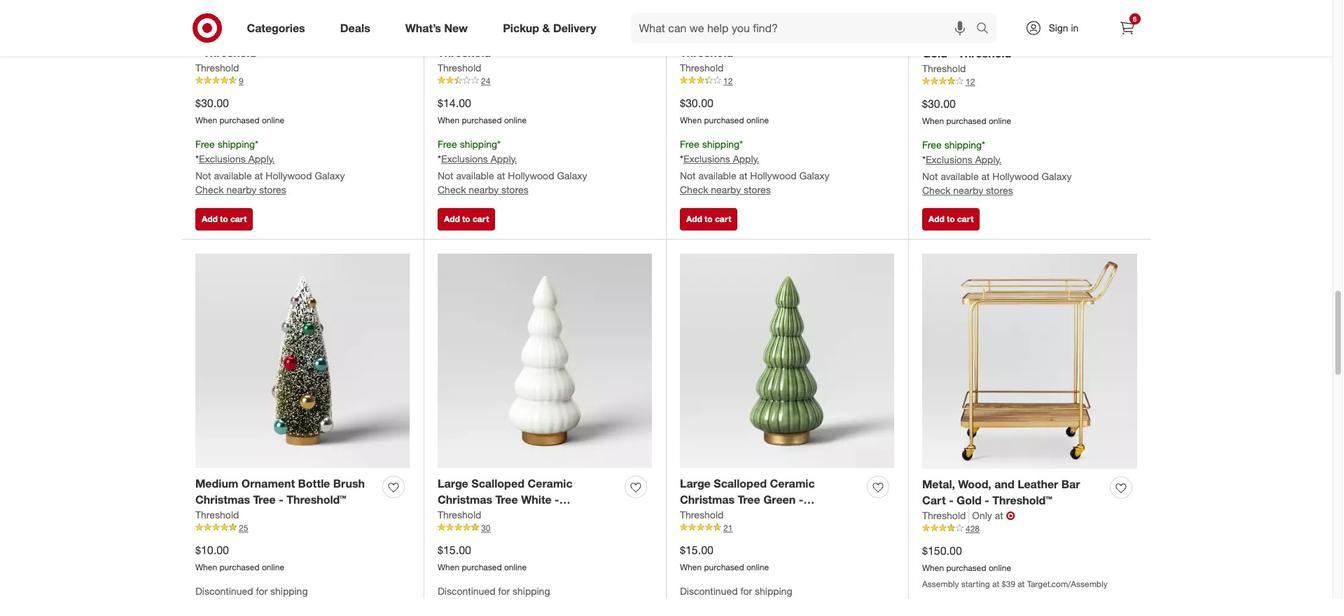 Task type: vqa. For each thing, say whether or not it's contained in the screenshot.


Task type: locate. For each thing, give the bounding box(es) containing it.
nearby for metal oval beverage tub gold - threshold™
[[711, 183, 741, 195]]

bar left the tool
[[978, 30, 997, 44]]

purchased inside the $10.00 when purchased online
[[220, 562, 260, 572]]

4 cart from the left
[[958, 214, 974, 224]]

3 discontinued from the left
[[680, 585, 738, 597]]

2 horizontal spatial discontinued for shipping
[[680, 585, 793, 597]]

-
[[587, 30, 591, 44], [844, 30, 848, 44], [195, 46, 200, 60], [951, 46, 955, 60], [279, 492, 284, 506], [555, 492, 560, 506], [799, 492, 804, 506], [949, 493, 954, 507], [985, 493, 990, 507]]

metal oval beverage tub gold - threshold™
[[680, 30, 848, 60]]

- inside metal cocktail shaker gold - threshold™
[[587, 30, 591, 44]]

tree inside the large scalloped ceramic christmas tree white - threshold™
[[496, 492, 518, 506]]

sign in
[[1049, 22, 1079, 34]]

- inside large scalloped ceramic christmas tree green - threshold™
[[799, 492, 804, 506]]

add to cart for metal cocktail shaker gold - threshold™
[[444, 214, 489, 224]]

2 horizontal spatial $30.00 when purchased online
[[923, 97, 1012, 126]]

threshold link up 21
[[680, 508, 724, 522]]

threshold link
[[195, 61, 239, 75], [438, 61, 482, 75], [680, 61, 724, 75], [923, 62, 966, 76], [195, 508, 239, 522], [438, 508, 482, 522], [680, 508, 724, 522], [923, 508, 970, 522]]

tree down ornament
[[253, 492, 276, 506]]

$14.00
[[438, 96, 471, 110]]

metal for metal cocktail shaker gold - threshold™
[[438, 30, 468, 44]]

bottle
[[298, 476, 330, 490]]

add to cart button for metal ice bucket with tongs gold - threshold™
[[195, 208, 253, 231]]

christmas down medium
[[195, 492, 250, 506]]

$30.00 when purchased online for ice
[[195, 96, 284, 125]]

0 horizontal spatial $15.00
[[438, 543, 471, 557]]

2 christmas from the left
[[438, 492, 493, 506]]

2 horizontal spatial $30.00
[[923, 97, 956, 111]]

deals link
[[328, 13, 388, 43]]

25
[[239, 522, 248, 533]]

1 add to cart from the left
[[202, 214, 247, 224]]

pickup & delivery link
[[491, 13, 614, 43]]

threshold up 21
[[680, 508, 724, 520]]

threshold™ inside the large scalloped ceramic christmas tree white - threshold™
[[438, 508, 498, 522]]

12 link for tool
[[923, 76, 1138, 88]]

stores for beverage
[[744, 183, 771, 195]]

leather
[[1018, 477, 1059, 491]]

threshold link up 25
[[195, 508, 239, 522]]

add to cart button
[[195, 208, 253, 231], [438, 208, 496, 231], [680, 208, 738, 231], [923, 208, 980, 231]]

4 add to cart from the left
[[929, 214, 974, 224]]

free shipping * * exclusions apply. not available at hollywood galaxy check nearby stores for beverage
[[680, 138, 830, 195]]

gold inside the 5pc metal bar tool set with stand gold - threshold™
[[923, 46, 948, 60]]

1 scalloped from the left
[[472, 476, 525, 490]]

2 horizontal spatial discontinued
[[680, 585, 738, 597]]

¬
[[1007, 508, 1016, 522]]

discontinued for shipping down the $10.00 when purchased online
[[195, 585, 308, 597]]

check
[[195, 183, 224, 195], [438, 183, 466, 195], [680, 183, 709, 195], [923, 184, 951, 196]]

check for 5pc metal bar tool set with stand gold - threshold™
[[923, 184, 951, 196]]

threshold™ inside the medium ornament bottle brush christmas tree - threshold™
[[287, 492, 347, 506]]

$30.00 for metal oval beverage tub gold - threshold™
[[680, 96, 714, 110]]

12 link down the metal oval beverage tub gold - threshold™ link
[[680, 75, 895, 87]]

$30.00 when purchased online for metal
[[923, 97, 1012, 126]]

add
[[202, 214, 218, 224], [444, 214, 460, 224], [687, 214, 703, 224], [929, 214, 945, 224]]

christmas inside the large scalloped ceramic christmas tree white - threshold™
[[438, 492, 493, 506]]

bar
[[978, 30, 997, 44], [1062, 477, 1081, 491]]

threshold link up 24
[[438, 61, 482, 75]]

threshold down 5pc
[[923, 62, 966, 74]]

search
[[970, 22, 1004, 36]]

to for metal ice bucket with tongs gold - threshold™
[[220, 214, 228, 224]]

0 horizontal spatial $15.00 when purchased online
[[438, 543, 527, 572]]

1 horizontal spatial tree
[[496, 492, 518, 506]]

scalloped up white
[[472, 476, 525, 490]]

threshold link down oval
[[680, 61, 724, 75]]

$15.00 when purchased online down 21
[[680, 543, 769, 572]]

large for large scalloped ceramic christmas tree white - threshold™
[[438, 476, 469, 490]]

3 add to cart from the left
[[687, 214, 732, 224]]

tree left green
[[738, 492, 761, 506]]

stores for shaker
[[502, 183, 529, 195]]

stores for bucket
[[259, 183, 286, 195]]

ceramic inside the large scalloped ceramic christmas tree white - threshold™
[[528, 476, 573, 490]]

6
[[1133, 15, 1137, 23]]

4 add to cart button from the left
[[923, 208, 980, 231]]

metal inside the metal ice bucket with tongs gold - threshold™
[[195, 30, 225, 44]]

1 $15.00 when purchased online from the left
[[438, 543, 527, 572]]

add for 5pc metal bar tool set with stand gold - threshold™
[[929, 214, 945, 224]]

1 discontinued from the left
[[195, 585, 253, 597]]

metal, wood, and leather bar cart - gold - threshold™ image
[[923, 253, 1138, 468], [923, 253, 1138, 468]]

3 cart from the left
[[715, 214, 732, 224]]

2 cart from the left
[[473, 214, 489, 224]]

threshold for large scalloped ceramic christmas tree white - threshold™
[[438, 508, 482, 520]]

threshold
[[195, 62, 239, 74], [438, 62, 482, 74], [680, 62, 724, 74], [923, 62, 966, 74], [195, 508, 239, 520], [438, 508, 482, 520], [680, 508, 724, 520], [923, 509, 966, 521]]

1 horizontal spatial $15.00 when purchased online
[[680, 543, 769, 572]]

new
[[444, 21, 468, 35]]

1 large from the left
[[438, 476, 469, 490]]

discontinued down 30
[[438, 585, 496, 597]]

21 link
[[680, 522, 895, 534]]

ceramic
[[528, 476, 573, 490], [770, 476, 815, 490]]

christmas up 30
[[438, 492, 493, 506]]

2 tree from the left
[[496, 492, 518, 506]]

2 horizontal spatial christmas
[[680, 492, 735, 506]]

gold down 5pc
[[923, 46, 948, 60]]

check nearby stores button for metal oval beverage tub gold - threshold™
[[680, 183, 771, 197]]

ceramic for white
[[528, 476, 573, 490]]

discontinued down the $10.00 when purchased online
[[195, 585, 253, 597]]

assembly
[[923, 578, 959, 589]]

2 $15.00 from the left
[[680, 543, 714, 557]]

large scalloped ceramic christmas tree green - threshold™ image
[[680, 253, 895, 468], [680, 253, 895, 468]]

categories link
[[235, 13, 323, 43]]

deals
[[340, 21, 370, 35]]

free shipping * * exclusions apply. not available at hollywood galaxy check nearby stores
[[195, 138, 345, 195], [438, 138, 587, 195], [680, 138, 830, 195], [923, 139, 1072, 196]]

when inside the $10.00 when purchased online
[[195, 562, 217, 572]]

hollywood for shaker
[[508, 169, 555, 181]]

metal ice bucket with tongs gold - threshold™ image
[[195, 0, 410, 21], [195, 0, 410, 21]]

1 ceramic from the left
[[528, 476, 573, 490]]

ceramic up white
[[528, 476, 573, 490]]

1 horizontal spatial $15.00
[[680, 543, 714, 557]]

0 horizontal spatial $30.00 when purchased online
[[195, 96, 284, 125]]

available
[[214, 169, 252, 181], [456, 169, 494, 181], [699, 169, 737, 181], [941, 170, 979, 182]]

galaxy for metal cocktail shaker gold - threshold™
[[557, 169, 587, 181]]

threshold up 24
[[438, 62, 482, 74]]

metal left cocktail
[[438, 30, 468, 44]]

1 horizontal spatial ceramic
[[770, 476, 815, 490]]

gold right tongs
[[348, 30, 373, 44]]

available for metal oval beverage tub gold - threshold™
[[699, 169, 737, 181]]

with inside the metal ice bucket with tongs gold - threshold™
[[288, 30, 311, 44]]

large
[[438, 476, 469, 490], [680, 476, 711, 490]]

cocktail
[[471, 30, 515, 44]]

online inside $14.00 when purchased online
[[504, 115, 527, 125]]

0 horizontal spatial discontinued for shipping
[[195, 585, 308, 597]]

threshold link down cart
[[923, 508, 970, 522]]

when inside $150.00 when purchased online assembly starting at $39 at target.com/assembly
[[923, 562, 945, 573]]

discontinued down 21
[[680, 585, 738, 597]]

metal, wood, and leather bar cart - gold - threshold™ link
[[923, 476, 1105, 508]]

5pc metal bar tool set with stand gold - threshold™ image
[[923, 0, 1138, 22], [923, 0, 1138, 22]]

3 tree from the left
[[738, 492, 761, 506]]

tree left white
[[496, 492, 518, 506]]

0 horizontal spatial discontinued
[[195, 585, 253, 597]]

add to cart
[[202, 214, 247, 224], [444, 214, 489, 224], [687, 214, 732, 224], [929, 214, 974, 224]]

metal cocktail shaker gold - threshold™ image
[[438, 0, 652, 21], [438, 0, 652, 21]]

check for metal cocktail shaker gold - threshold™
[[438, 183, 466, 195]]

0 horizontal spatial with
[[288, 30, 311, 44]]

gold up threshold only at ¬
[[957, 493, 982, 507]]

metal ice bucket with tongs gold - threshold™
[[195, 30, 373, 60]]

threshold down oval
[[680, 62, 724, 74]]

12 link down 5pc metal bar tool set with stand gold - threshold™ link
[[923, 76, 1138, 88]]

0 horizontal spatial large
[[438, 476, 469, 490]]

when for metal, wood, and leather bar cart - gold - threshold™
[[923, 562, 945, 573]]

1 christmas from the left
[[195, 492, 250, 506]]

to for metal oval beverage tub gold - threshold™
[[705, 214, 713, 224]]

large scalloped ceramic christmas tree white - threshold™ image
[[438, 253, 652, 468], [438, 253, 652, 468]]

threshold for metal cocktail shaker gold - threshold™
[[438, 62, 482, 74]]

online inside the $10.00 when purchased online
[[262, 562, 284, 572]]

metal left oval
[[680, 30, 710, 44]]

4 add from the left
[[929, 214, 945, 224]]

12 for metal
[[966, 76, 976, 87]]

metal left ice
[[195, 30, 225, 44]]

bar inside the 5pc metal bar tool set with stand gold - threshold™
[[978, 30, 997, 44]]

nearby for metal cocktail shaker gold - threshold™
[[469, 183, 499, 195]]

scalloped up green
[[714, 476, 767, 490]]

exclusions apply. button for metal oval beverage tub gold - threshold™
[[684, 152, 760, 166]]

3 christmas from the left
[[680, 492, 735, 506]]

discontinued
[[195, 585, 253, 597], [438, 585, 496, 597], [680, 585, 738, 597]]

0 vertical spatial bar
[[978, 30, 997, 44]]

1 $15.00 from the left
[[438, 543, 471, 557]]

scalloped
[[472, 476, 525, 490], [714, 476, 767, 490]]

for
[[256, 585, 268, 597], [498, 585, 510, 597], [741, 585, 753, 597]]

with left tongs
[[288, 30, 311, 44]]

1 horizontal spatial 12
[[966, 76, 976, 87]]

threshold link up "9"
[[195, 61, 239, 75]]

$15.00 when purchased online for large scalloped ceramic christmas tree green - threshold™
[[680, 543, 769, 572]]

galaxy for metal ice bucket with tongs gold - threshold™
[[315, 169, 345, 181]]

0 horizontal spatial scalloped
[[472, 476, 525, 490]]

scalloped for green
[[714, 476, 767, 490]]

$15.00 when purchased online
[[438, 543, 527, 572], [680, 543, 769, 572]]

3 add to cart button from the left
[[680, 208, 738, 231]]

1 cart from the left
[[230, 214, 247, 224]]

what's new link
[[394, 13, 486, 43]]

$15.00 when purchased online down 30
[[438, 543, 527, 572]]

at inside threshold only at ¬
[[995, 509, 1004, 521]]

bucket
[[248, 30, 285, 44]]

2 add to cart button from the left
[[438, 208, 496, 231]]

1 horizontal spatial christmas
[[438, 492, 493, 506]]

0 horizontal spatial tree
[[253, 492, 276, 506]]

*
[[255, 138, 259, 150], [497, 138, 501, 150], [740, 138, 743, 150], [982, 139, 986, 150], [195, 152, 199, 164], [438, 152, 441, 164], [680, 152, 684, 164], [923, 153, 926, 165]]

threshold up "9"
[[195, 62, 239, 74]]

online for gold
[[262, 115, 284, 125]]

metal oval beverage tub gold - threshold™ link
[[680, 29, 862, 61]]

12 link
[[680, 75, 895, 87], [923, 76, 1138, 88]]

christmas up 21
[[680, 492, 735, 506]]

purchased for 5pc metal bar tool set with stand gold - threshold™
[[947, 116, 987, 126]]

ice
[[229, 30, 245, 44]]

stores
[[259, 183, 286, 195], [502, 183, 529, 195], [744, 183, 771, 195], [986, 184, 1014, 196]]

0 horizontal spatial christmas
[[195, 492, 250, 506]]

threshold link for metal cocktail shaker gold - threshold™
[[438, 61, 482, 75]]

0 horizontal spatial 12 link
[[680, 75, 895, 87]]

12 down search "button"
[[966, 76, 976, 87]]

2 horizontal spatial for
[[741, 585, 753, 597]]

medium ornament bottle brush christmas tree - threshold™ image
[[195, 253, 410, 468], [195, 253, 410, 468]]

check for metal ice bucket with tongs gold - threshold™
[[195, 183, 224, 195]]

tree inside the medium ornament bottle brush christmas tree - threshold™
[[253, 492, 276, 506]]

christmas
[[195, 492, 250, 506], [438, 492, 493, 506], [680, 492, 735, 506]]

2 large from the left
[[680, 476, 711, 490]]

to
[[220, 214, 228, 224], [462, 214, 471, 224], [705, 214, 713, 224], [947, 214, 955, 224]]

tree for large scalloped ceramic christmas tree green - threshold™
[[738, 492, 761, 506]]

threshold up 25
[[195, 508, 239, 520]]

ceramic inside large scalloped ceramic christmas tree green - threshold™
[[770, 476, 815, 490]]

metal
[[195, 30, 225, 44], [438, 30, 468, 44], [680, 30, 710, 44], [945, 30, 975, 44]]

1 horizontal spatial $30.00 when purchased online
[[680, 96, 769, 125]]

large for large scalloped ceramic christmas tree green - threshold™
[[680, 476, 711, 490]]

discontinued for shipping
[[195, 585, 308, 597], [438, 585, 550, 597], [680, 585, 793, 597]]

threshold™ inside metal oval beverage tub gold - threshold™
[[680, 46, 740, 60]]

1 horizontal spatial bar
[[1062, 477, 1081, 491]]

1 for from the left
[[256, 585, 268, 597]]

1 horizontal spatial with
[[1046, 30, 1069, 44]]

apply.
[[249, 152, 275, 164], [491, 152, 517, 164], [733, 152, 760, 164], [976, 153, 1002, 165]]

1 add to cart button from the left
[[195, 208, 253, 231]]

add to cart for metal ice bucket with tongs gold - threshold™
[[202, 214, 247, 224]]

online for white
[[504, 562, 527, 572]]

3 to from the left
[[705, 214, 713, 224]]

discontinued for shipping down 21
[[680, 585, 793, 597]]

2 ceramic from the left
[[770, 476, 815, 490]]

1 horizontal spatial $30.00
[[680, 96, 714, 110]]

0 horizontal spatial ceramic
[[528, 476, 573, 490]]

1 horizontal spatial discontinued
[[438, 585, 496, 597]]

gold right the tub
[[816, 30, 841, 44]]

discontinued for shipping down 30
[[438, 585, 550, 597]]

apply. for bucket
[[249, 152, 275, 164]]

gold
[[348, 30, 373, 44], [559, 30, 584, 44], [816, 30, 841, 44], [923, 46, 948, 60], [957, 493, 982, 507]]

discontinued for shipping for tree
[[195, 585, 308, 597]]

add to cart button for 5pc metal bar tool set with stand gold - threshold™
[[923, 208, 980, 231]]

purchased inside $14.00 when purchased online
[[462, 115, 502, 125]]

3 for from the left
[[741, 585, 753, 597]]

1 horizontal spatial scalloped
[[714, 476, 767, 490]]

exclusions apply. button
[[199, 152, 275, 166], [441, 152, 517, 166], [684, 152, 760, 166], [926, 152, 1002, 166]]

bar right the leather
[[1062, 477, 1081, 491]]

threshold down cart
[[923, 509, 966, 521]]

12 down oval
[[724, 76, 733, 86]]

1 add from the left
[[202, 214, 218, 224]]

beverage
[[740, 30, 790, 44]]

428 link
[[923, 522, 1138, 535]]

1 horizontal spatial large
[[680, 476, 711, 490]]

scalloped inside large scalloped ceramic christmas tree green - threshold™
[[714, 476, 767, 490]]

metal inside metal oval beverage tub gold - threshold™
[[680, 30, 710, 44]]

add to cart button for metal cocktail shaker gold - threshold™
[[438, 208, 496, 231]]

when inside $14.00 when purchased online
[[438, 115, 460, 125]]

21
[[724, 522, 733, 533]]

2 $15.00 when purchased online from the left
[[680, 543, 769, 572]]

0 horizontal spatial $30.00
[[195, 96, 229, 110]]

2 add from the left
[[444, 214, 460, 224]]

online for -
[[747, 115, 769, 125]]

free for metal cocktail shaker gold - threshold™
[[438, 138, 457, 150]]

6 link
[[1112, 13, 1143, 43]]

1 tree from the left
[[253, 492, 276, 506]]

2 horizontal spatial tree
[[738, 492, 761, 506]]

threshold up 30
[[438, 508, 482, 520]]

exclusions for metal cocktail shaker gold - threshold™
[[441, 152, 488, 164]]

metal inside metal cocktail shaker gold - threshold™
[[438, 30, 468, 44]]

tree inside large scalloped ceramic christmas tree green - threshold™
[[738, 492, 761, 506]]

free
[[195, 138, 215, 150], [438, 138, 457, 150], [680, 138, 700, 150], [923, 139, 942, 150]]

$30.00 when purchased online
[[195, 96, 284, 125], [680, 96, 769, 125], [923, 97, 1012, 126]]

free for metal ice bucket with tongs gold - threshold™
[[195, 138, 215, 150]]

0 horizontal spatial 12
[[724, 76, 733, 86]]

metal oval beverage tub gold - threshold™ image
[[680, 0, 895, 21], [680, 0, 895, 21]]

metal right 5pc
[[945, 30, 975, 44]]

9
[[239, 76, 244, 86]]

cart for 5pc metal bar tool set with stand gold - threshold™
[[958, 214, 974, 224]]

1 to from the left
[[220, 214, 228, 224]]

0 horizontal spatial for
[[256, 585, 268, 597]]

threshold™
[[203, 46, 263, 60], [438, 46, 498, 60], [680, 46, 740, 60], [958, 46, 1018, 60], [287, 492, 347, 506], [993, 493, 1053, 507], [438, 508, 498, 522], [680, 508, 740, 522]]

$30.00
[[195, 96, 229, 110], [680, 96, 714, 110], [923, 97, 956, 111]]

0 horizontal spatial bar
[[978, 30, 997, 44]]

exclusions
[[199, 152, 246, 164], [441, 152, 488, 164], [684, 152, 731, 164], [926, 153, 973, 165]]

gold inside metal cocktail shaker gold - threshold™
[[559, 30, 584, 44]]

cart for metal ice bucket with tongs gold - threshold™
[[230, 214, 247, 224]]

brush
[[333, 476, 365, 490]]

24
[[481, 76, 491, 86]]

online for threshold™
[[504, 115, 527, 125]]

threshold link up 30
[[438, 508, 482, 522]]

metal,
[[923, 477, 956, 491]]

3 discontinued for shipping from the left
[[680, 585, 793, 597]]

cart
[[923, 493, 946, 507]]

online
[[262, 115, 284, 125], [504, 115, 527, 125], [747, 115, 769, 125], [989, 116, 1012, 126], [262, 562, 284, 572], [504, 562, 527, 572], [747, 562, 769, 572], [989, 562, 1012, 573]]

2 add to cart from the left
[[444, 214, 489, 224]]

threshold™ inside metal, wood, and leather bar cart - gold - threshold™
[[993, 493, 1053, 507]]

$30.00 when purchased online for oval
[[680, 96, 769, 125]]

$15.00 when purchased online for large scalloped ceramic christmas tree white - threshold™
[[438, 543, 527, 572]]

threshold link down 5pc
[[923, 62, 966, 76]]

2 to from the left
[[462, 214, 471, 224]]

oval
[[713, 30, 737, 44]]

with left in
[[1046, 30, 1069, 44]]

gold right &
[[559, 30, 584, 44]]

free shipping * * exclusions apply. not available at hollywood galaxy check nearby stores for bar
[[923, 139, 1072, 196]]

1 vertical spatial bar
[[1062, 477, 1081, 491]]

large inside the large scalloped ceramic christmas tree white - threshold™
[[438, 476, 469, 490]]

1 horizontal spatial for
[[498, 585, 510, 597]]

threshold™ inside the 5pc metal bar tool set with stand gold - threshold™
[[958, 46, 1018, 60]]

$150.00 when purchased online assembly starting at $39 at target.com/assembly
[[923, 544, 1108, 589]]

free for 5pc metal bar tool set with stand gold - threshold™
[[923, 139, 942, 150]]

large inside large scalloped ceramic christmas tree green - threshold™
[[680, 476, 711, 490]]

apply. for shaker
[[491, 152, 517, 164]]

2 discontinued for shipping from the left
[[438, 585, 550, 597]]

exclusions apply. button for 5pc metal bar tool set with stand gold - threshold™
[[926, 152, 1002, 166]]

stand
[[1072, 30, 1103, 44]]

4 to from the left
[[947, 214, 955, 224]]

tree
[[253, 492, 276, 506], [496, 492, 518, 506], [738, 492, 761, 506]]

1 horizontal spatial discontinued for shipping
[[438, 585, 550, 597]]

ceramic up green
[[770, 476, 815, 490]]

at
[[255, 169, 263, 181], [497, 169, 505, 181], [740, 169, 748, 181], [982, 170, 990, 182], [995, 509, 1004, 521], [993, 578, 1000, 589], [1018, 578, 1025, 589]]

christmas inside large scalloped ceramic christmas tree green - threshold™
[[680, 492, 735, 506]]

1 horizontal spatial 12 link
[[923, 76, 1138, 88]]

online inside $150.00 when purchased online assembly starting at $39 at target.com/assembly
[[989, 562, 1012, 573]]

purchased for metal ice bucket with tongs gold - threshold™
[[220, 115, 260, 125]]

purchased inside $150.00 when purchased online assembly starting at $39 at target.com/assembly
[[947, 562, 987, 573]]

scalloped inside the large scalloped ceramic christmas tree white - threshold™
[[472, 476, 525, 490]]

not for 5pc metal bar tool set with stand gold - threshold™
[[923, 170, 938, 182]]

3 add from the left
[[687, 214, 703, 224]]

$10.00 when purchased online
[[195, 543, 284, 572]]

$15.00
[[438, 543, 471, 557], [680, 543, 714, 557]]

2 scalloped from the left
[[714, 476, 767, 490]]

2 for from the left
[[498, 585, 510, 597]]

2 discontinued from the left
[[438, 585, 496, 597]]

1 discontinued for shipping from the left
[[195, 585, 308, 597]]



Task type: describe. For each thing, give the bounding box(es) containing it.
white
[[521, 492, 552, 506]]

purchased for metal cocktail shaker gold - threshold™
[[462, 115, 502, 125]]

free shipping * * exclusions apply. not available at hollywood galaxy check nearby stores for shaker
[[438, 138, 587, 195]]

metal, wood, and leather bar cart - gold - threshold™
[[923, 477, 1081, 507]]

large scalloped ceramic christmas tree white - threshold™
[[438, 476, 573, 522]]

$15.00 for large scalloped ceramic christmas tree white - threshold™
[[438, 543, 471, 557]]

tongs
[[314, 30, 345, 44]]

when for large scalloped ceramic christmas tree green - threshold™
[[680, 562, 702, 572]]

5pc metal bar tool set with stand gold - threshold™
[[923, 30, 1103, 60]]

galaxy for 5pc metal bar tool set with stand gold - threshold™
[[1042, 170, 1072, 182]]

add for metal ice bucket with tongs gold - threshold™
[[202, 214, 218, 224]]

threshold link for 5pc metal bar tool set with stand gold - threshold™
[[923, 62, 966, 76]]

gold inside metal oval beverage tub gold - threshold™
[[816, 30, 841, 44]]

green
[[764, 492, 796, 506]]

metal cocktail shaker gold - threshold™
[[438, 30, 591, 60]]

galaxy for metal oval beverage tub gold - threshold™
[[800, 169, 830, 181]]

What can we help you find? suggestions appear below search field
[[631, 13, 980, 43]]

30 link
[[438, 522, 652, 534]]

- inside the large scalloped ceramic christmas tree white - threshold™
[[555, 492, 560, 506]]

starting
[[962, 578, 990, 589]]

set
[[1025, 30, 1043, 44]]

5pc
[[923, 30, 942, 44]]

not for metal cocktail shaker gold - threshold™
[[438, 169, 454, 181]]

purchased for large scalloped ceramic christmas tree white - threshold™
[[462, 562, 502, 572]]

threshold for medium ornament bottle brush christmas tree - threshold™
[[195, 508, 239, 520]]

ceramic for green
[[770, 476, 815, 490]]

&
[[543, 21, 550, 35]]

5pc metal bar tool set with stand gold - threshold™ link
[[923, 30, 1105, 62]]

purchased for large scalloped ceramic christmas tree green - threshold™
[[704, 562, 744, 572]]

pickup & delivery
[[503, 21, 597, 35]]

threshold for large scalloped ceramic christmas tree green - threshold™
[[680, 508, 724, 520]]

$14.00 when purchased online
[[438, 96, 527, 125]]

$39
[[1002, 578, 1016, 589]]

free for metal oval beverage tub gold - threshold™
[[680, 138, 700, 150]]

christmas inside the medium ornament bottle brush christmas tree - threshold™
[[195, 492, 250, 506]]

to for 5pc metal bar tool set with stand gold - threshold™
[[947, 214, 955, 224]]

$15.00 for large scalloped ceramic christmas tree green - threshold™
[[680, 543, 714, 557]]

hollywood for bar
[[993, 170, 1039, 182]]

gold inside the metal ice bucket with tongs gold - threshold™
[[348, 30, 373, 44]]

apply. for bar
[[976, 153, 1002, 165]]

online for green
[[747, 562, 769, 572]]

discontinued for shipping for white
[[438, 585, 550, 597]]

what's
[[405, 21, 441, 35]]

scalloped for white
[[472, 476, 525, 490]]

threshold for metal oval beverage tub gold - threshold™
[[680, 62, 724, 74]]

online for cart
[[989, 562, 1012, 573]]

metal cocktail shaker gold - threshold™ link
[[438, 29, 619, 61]]

12 for oval
[[724, 76, 733, 86]]

tree for large scalloped ceramic christmas tree white - threshold™
[[496, 492, 518, 506]]

24 link
[[438, 75, 652, 87]]

christmas for large scalloped ceramic christmas tree green - threshold™
[[680, 492, 735, 506]]

threshold inside threshold only at ¬
[[923, 509, 966, 521]]

discontinued for shipping for green
[[680, 585, 793, 597]]

threshold only at ¬
[[923, 508, 1016, 522]]

for for green
[[741, 585, 753, 597]]

discontinued for large scalloped ceramic christmas tree white - threshold™
[[438, 585, 496, 597]]

threshold™ inside metal cocktail shaker gold - threshold™
[[438, 46, 498, 60]]

25 link
[[195, 522, 410, 534]]

purchased for medium ornament bottle brush christmas tree - threshold™
[[220, 562, 260, 572]]

9 link
[[195, 75, 410, 87]]

discontinued for medium ornament bottle brush christmas tree - threshold™
[[195, 585, 253, 597]]

available for metal cocktail shaker gold - threshold™
[[456, 169, 494, 181]]

medium ornament bottle brush christmas tree - threshold™
[[195, 476, 365, 506]]

threshold for 5pc metal bar tool set with stand gold - threshold™
[[923, 62, 966, 74]]

hollywood for beverage
[[751, 169, 797, 181]]

threshold™ inside the metal ice bucket with tongs gold - threshold™
[[203, 46, 263, 60]]

shaker
[[518, 30, 555, 44]]

bar inside metal, wood, and leather bar cart - gold - threshold™
[[1062, 477, 1081, 491]]

threshold link for metal oval beverage tub gold - threshold™
[[680, 61, 724, 75]]

online for tree
[[262, 562, 284, 572]]

medium ornament bottle brush christmas tree - threshold™ link
[[195, 476, 377, 508]]

search button
[[970, 13, 1004, 46]]

available for 5pc metal bar tool set with stand gold - threshold™
[[941, 170, 979, 182]]

check for metal oval beverage tub gold - threshold™
[[680, 183, 709, 195]]

exclusions for 5pc metal bar tool set with stand gold - threshold™
[[926, 153, 973, 165]]

- inside the medium ornament bottle brush christmas tree - threshold™
[[279, 492, 284, 506]]

to for metal cocktail shaker gold - threshold™
[[462, 214, 471, 224]]

30
[[481, 522, 491, 533]]

tool
[[1000, 30, 1022, 44]]

stores for bar
[[986, 184, 1014, 196]]

when for metal oval beverage tub gold - threshold™
[[680, 115, 702, 125]]

exclusions apply. button for metal ice bucket with tongs gold - threshold™
[[199, 152, 275, 166]]

$10.00
[[195, 543, 229, 557]]

and
[[995, 477, 1015, 491]]

exclusions apply. button for metal cocktail shaker gold - threshold™
[[441, 152, 517, 166]]

exclusions for metal ice bucket with tongs gold - threshold™
[[199, 152, 246, 164]]

sign
[[1049, 22, 1069, 34]]

wood,
[[959, 477, 992, 491]]

threshold link for large scalloped ceramic christmas tree green - threshold™
[[680, 508, 724, 522]]

large scalloped ceramic christmas tree white - threshold™ link
[[438, 476, 619, 522]]

with inside the 5pc metal bar tool set with stand gold - threshold™
[[1046, 30, 1069, 44]]

categories
[[247, 21, 305, 35]]

pickup
[[503, 21, 540, 35]]

for for white
[[498, 585, 510, 597]]

check nearby stores button for 5pc metal bar tool set with stand gold - threshold™
[[923, 183, 1014, 197]]

when for metal cocktail shaker gold - threshold™
[[438, 115, 460, 125]]

online for with
[[989, 116, 1012, 126]]

exclusions for metal oval beverage tub gold - threshold™
[[684, 152, 731, 164]]

$150.00
[[923, 544, 963, 558]]

medium
[[195, 476, 238, 490]]

large scalloped ceramic christmas tree green - threshold™ link
[[680, 476, 862, 522]]

ornament
[[242, 476, 295, 490]]

check nearby stores button for metal cocktail shaker gold - threshold™
[[438, 183, 529, 197]]

metal for metal ice bucket with tongs gold - threshold™
[[195, 30, 225, 44]]

discontinued for large scalloped ceramic christmas tree green - threshold™
[[680, 585, 738, 597]]

cart for metal cocktail shaker gold - threshold™
[[473, 214, 489, 224]]

not for metal ice bucket with tongs gold - threshold™
[[195, 169, 211, 181]]

metal for metal oval beverage tub gold - threshold™
[[680, 30, 710, 44]]

apply. for beverage
[[733, 152, 760, 164]]

hollywood for bucket
[[266, 169, 312, 181]]

delivery
[[553, 21, 597, 35]]

add to cart button for metal oval beverage tub gold - threshold™
[[680, 208, 738, 231]]

what's new
[[405, 21, 468, 35]]

$30.00 for metal ice bucket with tongs gold - threshold™
[[195, 96, 229, 110]]

- inside the metal ice bucket with tongs gold - threshold™
[[195, 46, 200, 60]]

only
[[973, 509, 993, 521]]

purchased for metal, wood, and leather bar cart - gold - threshold™
[[947, 562, 987, 573]]

sign in link
[[1013, 13, 1101, 43]]

threshold™ inside large scalloped ceramic christmas tree green - threshold™
[[680, 508, 740, 522]]

- inside the 5pc metal bar tool set with stand gold - threshold™
[[951, 46, 955, 60]]

add to cart for metal oval beverage tub gold - threshold™
[[687, 214, 732, 224]]

free shipping * * exclusions apply. not available at hollywood galaxy check nearby stores for bucket
[[195, 138, 345, 195]]

threshold for metal ice bucket with tongs gold - threshold™
[[195, 62, 239, 74]]

gold inside metal, wood, and leather bar cart - gold - threshold™
[[957, 493, 982, 507]]

- inside metal oval beverage tub gold - threshold™
[[844, 30, 848, 44]]

in
[[1072, 22, 1079, 34]]

cart for metal oval beverage tub gold - threshold™
[[715, 214, 732, 224]]

$30.00 for 5pc metal bar tool set with stand gold - threshold™
[[923, 97, 956, 111]]

target.com/assembly
[[1028, 578, 1108, 589]]

tub
[[794, 30, 813, 44]]

christmas for large scalloped ceramic christmas tree white - threshold™
[[438, 492, 493, 506]]

large scalloped ceramic christmas tree green - threshold™
[[680, 476, 815, 522]]

threshold link for metal ice bucket with tongs gold - threshold™
[[195, 61, 239, 75]]

add for metal cocktail shaker gold - threshold™
[[444, 214, 460, 224]]

add to cart for 5pc metal bar tool set with stand gold - threshold™
[[929, 214, 974, 224]]

metal inside the 5pc metal bar tool set with stand gold - threshold™
[[945, 30, 975, 44]]

12 link for tub
[[680, 75, 895, 87]]

metal ice bucket with tongs gold - threshold™ link
[[195, 29, 377, 61]]

428
[[966, 523, 980, 534]]



